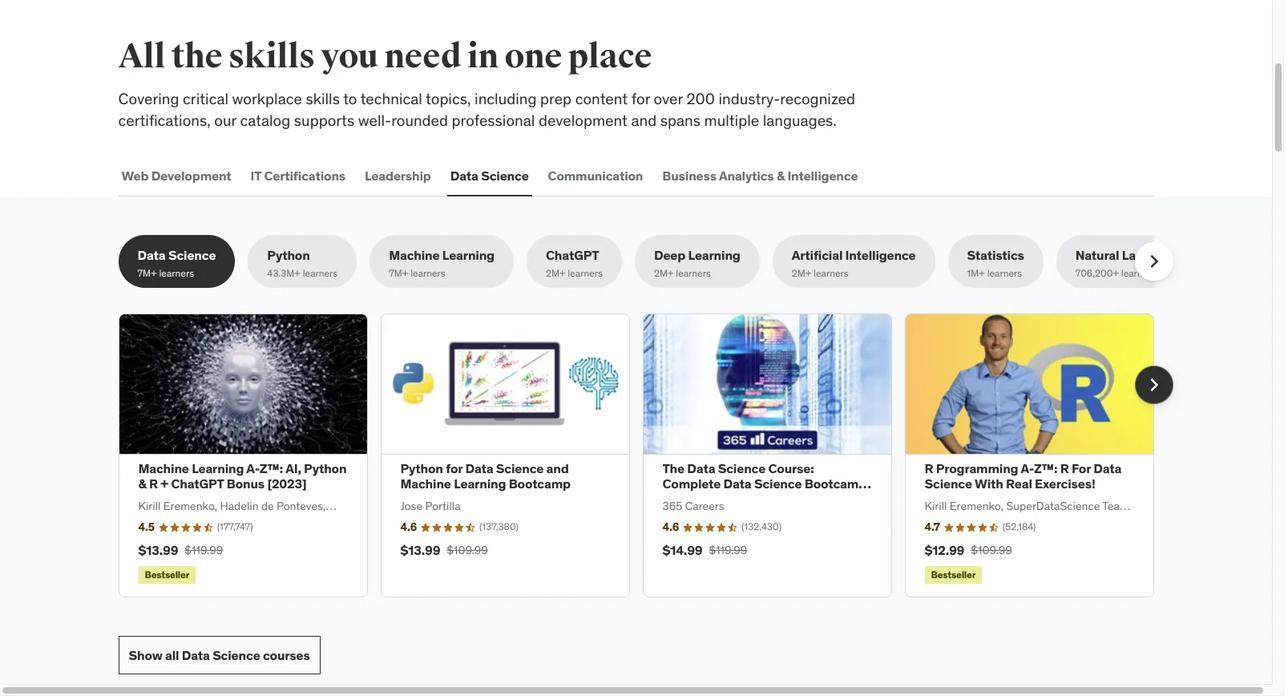 Task type: locate. For each thing, give the bounding box(es) containing it.
0 horizontal spatial &
[[138, 476, 146, 492]]

0 horizontal spatial 2m+
[[546, 267, 566, 279]]

2m+ inside the deep learning 2m+ learners
[[654, 267, 674, 279]]

courses
[[263, 647, 310, 663]]

ai,
[[286, 461, 301, 477]]

for
[[632, 89, 650, 108], [446, 461, 463, 477]]

skills up workplace at the left top of page
[[229, 36, 315, 77]]

machine inside machine learning 7m+ learners
[[389, 247, 440, 263]]

skills up "supports"
[[306, 89, 340, 108]]

it
[[251, 167, 262, 184]]

6 learners from the left
[[814, 267, 849, 279]]

& right "analytics"
[[777, 167, 785, 184]]

language
[[1123, 247, 1182, 263]]

r
[[925, 461, 934, 477], [1061, 461, 1070, 477], [149, 476, 158, 492]]

a- inside r programming a-z™: r for data science with real exercises!
[[1021, 461, 1035, 477]]

science inside r programming a-z™: r for data science with real exercises!
[[925, 476, 973, 492]]

0 vertical spatial chatgpt
[[546, 247, 600, 263]]

learning inside "machine learning a-z™: ai, python & r + chatgpt bonus [2023]"
[[192, 461, 244, 477]]

and inside covering critical workplace skills to technical topics, including prep content for over 200 industry-recognized certifications, our catalog supports well-rounded professional development and spans multiple languages.
[[632, 111, 657, 130]]

bootcamp inside "python for data science and machine learning bootcamp"
[[509, 476, 571, 492]]

1 horizontal spatial for
[[632, 89, 650, 108]]

skills
[[229, 36, 315, 77], [306, 89, 340, 108]]

1 vertical spatial intelligence
[[846, 247, 916, 263]]

3 learners from the left
[[411, 267, 446, 279]]

2 horizontal spatial 2m+
[[792, 267, 812, 279]]

2m+
[[546, 267, 566, 279], [654, 267, 674, 279], [792, 267, 812, 279]]

all
[[118, 36, 165, 77]]

1 next image from the top
[[1142, 249, 1167, 275]]

intelligence inside button
[[788, 167, 859, 184]]

intelligence right artificial
[[846, 247, 916, 263]]

& left +
[[138, 476, 146, 492]]

0 horizontal spatial bootcamp
[[509, 476, 571, 492]]

2 2m+ from the left
[[654, 267, 674, 279]]

machine learning a-z™: ai, python & r + chatgpt bonus [2023]
[[138, 461, 347, 492]]

learners inside 'data science 7m+ learners'
[[159, 267, 194, 279]]

machine
[[389, 247, 440, 263], [138, 461, 189, 477], [401, 476, 451, 492]]

1 horizontal spatial &
[[777, 167, 785, 184]]

7m+
[[138, 267, 157, 279], [389, 267, 408, 279]]

bootcamp
[[509, 476, 571, 492], [805, 476, 867, 492]]

1 horizontal spatial a-
[[1021, 461, 1035, 477]]

chatgpt inside "machine learning a-z™: ai, python & r + chatgpt bonus [2023]"
[[171, 476, 224, 492]]

a- left [2023]
[[246, 461, 260, 477]]

0 horizontal spatial for
[[446, 461, 463, 477]]

learning inside "python for data science and machine learning bootcamp"
[[454, 476, 506, 492]]

learners inside statistics 1m+ learners
[[988, 267, 1023, 279]]

and inside "python for data science and machine learning bootcamp"
[[547, 461, 569, 477]]

science inside 'data science 7m+ learners'
[[168, 247, 216, 263]]

science inside button
[[481, 167, 529, 184]]

python
[[267, 247, 310, 263], [304, 461, 347, 477], [401, 461, 443, 477]]

data inside "python for data science and machine learning bootcamp"
[[466, 461, 494, 477]]

1 vertical spatial for
[[446, 461, 463, 477]]

multiple
[[705, 111, 760, 130]]

intelligence inside artificial intelligence 2m+ learners
[[846, 247, 916, 263]]

&
[[777, 167, 785, 184], [138, 476, 146, 492]]

1m+
[[968, 267, 986, 279]]

machine for machine learning 7m+ learners
[[389, 247, 440, 263]]

1 vertical spatial skills
[[306, 89, 340, 108]]

deep
[[654, 247, 686, 263]]

z™: inside r programming a-z™: r for data science with real exercises!
[[1035, 461, 1058, 477]]

z™: right "real"
[[1035, 461, 1058, 477]]

next image inside topic filters element
[[1142, 249, 1167, 275]]

706,200+
[[1076, 267, 1120, 279]]

1 vertical spatial chatgpt
[[171, 476, 224, 492]]

2 7m+ from the left
[[389, 267, 408, 279]]

z™: left ai,
[[260, 461, 283, 477]]

0 vertical spatial next image
[[1142, 249, 1167, 275]]

2 bootcamp from the left
[[805, 476, 867, 492]]

0 vertical spatial intelligence
[[788, 167, 859, 184]]

0 vertical spatial &
[[777, 167, 785, 184]]

1 horizontal spatial 7m+
[[389, 267, 408, 279]]

professional
[[452, 111, 535, 130]]

place
[[568, 36, 652, 77]]

catalog
[[240, 111, 291, 130]]

learning for a-
[[192, 461, 244, 477]]

0 horizontal spatial and
[[547, 461, 569, 477]]

1 horizontal spatial chatgpt
[[546, 247, 600, 263]]

next image for the "carousel" "element"
[[1142, 372, 1167, 398]]

next image
[[1142, 249, 1167, 275], [1142, 372, 1167, 398]]

python inside python 43.3m+ learners
[[267, 247, 310, 263]]

data inside 'data science 7m+ learners'
[[138, 247, 166, 263]]

python inside "python for data science and machine learning bootcamp"
[[401, 461, 443, 477]]

r left programming
[[925, 461, 934, 477]]

the
[[663, 461, 685, 477]]

data science 7m+ learners
[[138, 247, 216, 279]]

2 z™: from the left
[[1035, 461, 1058, 477]]

0 horizontal spatial z™:
[[260, 461, 283, 477]]

artificial
[[792, 247, 843, 263]]

1 bootcamp from the left
[[509, 476, 571, 492]]

2 next image from the top
[[1142, 372, 1167, 398]]

prep
[[541, 89, 572, 108]]

0 vertical spatial for
[[632, 89, 650, 108]]

2 a- from the left
[[1021, 461, 1035, 477]]

learners inside the deep learning 2m+ learners
[[676, 267, 711, 279]]

technical
[[361, 89, 423, 108]]

7m+ inside 'data science 7m+ learners'
[[138, 267, 157, 279]]

1 z™: from the left
[[260, 461, 283, 477]]

0 horizontal spatial chatgpt
[[171, 476, 224, 492]]

and
[[632, 111, 657, 130], [547, 461, 569, 477]]

chatgpt inside chatgpt 2m+ learners
[[546, 247, 600, 263]]

well-
[[358, 111, 392, 130]]

business analytics & intelligence
[[663, 167, 859, 184]]

chatgpt
[[546, 247, 600, 263], [171, 476, 224, 492]]

1 7m+ from the left
[[138, 267, 157, 279]]

a- inside "machine learning a-z™: ai, python & r + chatgpt bonus [2023]"
[[246, 461, 260, 477]]

languages.
[[763, 111, 837, 130]]

0 vertical spatial and
[[632, 111, 657, 130]]

learning inside the deep learning 2m+ learners
[[689, 247, 741, 263]]

complete
[[663, 476, 721, 492]]

0 vertical spatial skills
[[229, 36, 315, 77]]

z™: inside "machine learning a-z™: ai, python & r + chatgpt bonus [2023]"
[[260, 461, 283, 477]]

workplace
[[232, 89, 302, 108]]

1 vertical spatial &
[[138, 476, 146, 492]]

learners
[[159, 267, 194, 279], [303, 267, 338, 279], [411, 267, 446, 279], [568, 267, 603, 279], [676, 267, 711, 279], [814, 267, 849, 279], [988, 267, 1023, 279], [1122, 267, 1157, 279]]

0 horizontal spatial a-
[[246, 461, 260, 477]]

2m+ inside artificial intelligence 2m+ learners
[[792, 267, 812, 279]]

bootcamp for science
[[509, 476, 571, 492]]

1 horizontal spatial and
[[632, 111, 657, 130]]

skills inside covering critical workplace skills to technical topics, including prep content for over 200 industry-recognized certifications, our catalog supports well-rounded professional development and spans multiple languages.
[[306, 89, 340, 108]]

1 2m+ from the left
[[546, 267, 566, 279]]

r inside "machine learning a-z™: ai, python & r + chatgpt bonus [2023]"
[[149, 476, 158, 492]]

learning
[[443, 247, 495, 263], [689, 247, 741, 263], [192, 461, 244, 477], [454, 476, 506, 492]]

0 horizontal spatial r
[[149, 476, 158, 492]]

machine inside "machine learning a-z™: ai, python & r + chatgpt bonus [2023]"
[[138, 461, 189, 477]]

learners inside machine learning 7m+ learners
[[411, 267, 446, 279]]

intelligence down languages.
[[788, 167, 859, 184]]

2 learners from the left
[[303, 267, 338, 279]]

web development
[[122, 167, 231, 184]]

1 vertical spatial next image
[[1142, 372, 1167, 398]]

4 learners from the left
[[568, 267, 603, 279]]

data
[[451, 167, 479, 184], [138, 247, 166, 263], [466, 461, 494, 477], [688, 461, 716, 477], [1094, 461, 1122, 477], [724, 476, 752, 492], [182, 647, 210, 663]]

next image inside the "carousel" "element"
[[1142, 372, 1167, 398]]

science inside "python for data science and machine learning bootcamp"
[[496, 461, 544, 477]]

learning inside machine learning 7m+ learners
[[443, 247, 495, 263]]

r programming a-z™: r for data science with real exercises!
[[925, 461, 1122, 492]]

1 horizontal spatial bootcamp
[[805, 476, 867, 492]]

1 learners from the left
[[159, 267, 194, 279]]

supports
[[294, 111, 355, 130]]

3 2m+ from the left
[[792, 267, 812, 279]]

it certifications button
[[248, 157, 349, 195]]

1 a- from the left
[[246, 461, 260, 477]]

bootcamp for course:
[[805, 476, 867, 492]]

for inside covering critical workplace skills to technical topics, including prep content for over 200 industry-recognized certifications, our catalog supports well-rounded professional development and spans multiple languages.
[[632, 89, 650, 108]]

1 horizontal spatial 2m+
[[654, 267, 674, 279]]

1 vertical spatial and
[[547, 461, 569, 477]]

intelligence
[[788, 167, 859, 184], [846, 247, 916, 263]]

python for python 43.3m+ learners
[[267, 247, 310, 263]]

you
[[321, 36, 379, 77]]

rounded
[[392, 111, 448, 130]]

z™:
[[260, 461, 283, 477], [1035, 461, 1058, 477]]

r left "for"
[[1061, 461, 1070, 477]]

machine inside "python for data science and machine learning bootcamp"
[[401, 476, 451, 492]]

5 learners from the left
[[676, 267, 711, 279]]

a- left exercises!
[[1021, 461, 1035, 477]]

learners inside python 43.3m+ learners
[[303, 267, 338, 279]]

bonus
[[227, 476, 265, 492]]

bootcamp inside the data science course: complete data science bootcamp 2023
[[805, 476, 867, 492]]

statistics
[[968, 247, 1025, 263]]

need
[[385, 36, 462, 77]]

7m+ for machine learning
[[389, 267, 408, 279]]

2 horizontal spatial r
[[1061, 461, 1070, 477]]

0 horizontal spatial 7m+
[[138, 267, 157, 279]]

8 learners from the left
[[1122, 267, 1157, 279]]

7 learners from the left
[[988, 267, 1023, 279]]

7m+ inside machine learning 7m+ learners
[[389, 267, 408, 279]]

1 horizontal spatial z™:
[[1035, 461, 1058, 477]]

1 horizontal spatial r
[[925, 461, 934, 477]]

for inside "python for data science and machine learning bootcamp"
[[446, 461, 463, 477]]

it certifications
[[251, 167, 346, 184]]

development
[[151, 167, 231, 184]]

all
[[165, 647, 179, 663]]

to
[[343, 89, 357, 108]]

r left +
[[149, 476, 158, 492]]



Task type: vqa. For each thing, say whether or not it's contained in the screenshot.
all
yes



Task type: describe. For each thing, give the bounding box(es) containing it.
industry-
[[719, 89, 781, 108]]

2023
[[663, 491, 693, 507]]

for
[[1072, 461, 1092, 477]]

machine learning a-z™: ai, python & r + chatgpt bonus [2023] link
[[138, 461, 347, 492]]

chatgpt 2m+ learners
[[546, 247, 603, 279]]

the
[[171, 36, 223, 77]]

exercises!
[[1036, 476, 1096, 492]]

show all data science courses
[[129, 647, 310, 663]]

python for data science and machine learning bootcamp link
[[401, 461, 571, 492]]

certifications
[[264, 167, 346, 184]]

leadership button
[[362, 157, 435, 195]]

machine learning 7m+ learners
[[389, 247, 495, 279]]

including
[[475, 89, 537, 108]]

learners inside chatgpt 2m+ learners
[[568, 267, 603, 279]]

natural language processing 706,200+ learners
[[1076, 247, 1251, 279]]

statistics 1m+ learners
[[968, 247, 1025, 279]]

data inside r programming a-z™: r for data science with real exercises!
[[1094, 461, 1122, 477]]

r programming a-z™: r for data science with real exercises! link
[[925, 461, 1122, 492]]

a- for learning
[[246, 461, 260, 477]]

& inside "machine learning a-z™: ai, python & r + chatgpt bonus [2023]"
[[138, 476, 146, 492]]

200
[[687, 89, 715, 108]]

course:
[[769, 461, 815, 477]]

one
[[505, 36, 562, 77]]

spans
[[661, 111, 701, 130]]

topics,
[[426, 89, 471, 108]]

deep learning 2m+ learners
[[654, 247, 741, 279]]

python inside "machine learning a-z™: ai, python & r + chatgpt bonus [2023]"
[[304, 461, 347, 477]]

7m+ for data science
[[138, 267, 157, 279]]

[2023]
[[267, 476, 307, 492]]

critical
[[183, 89, 229, 108]]

topic filters element
[[118, 235, 1270, 288]]

z™: for bonus
[[260, 461, 283, 477]]

recognized
[[781, 89, 856, 108]]

covering critical workplace skills to technical topics, including prep content for over 200 industry-recognized certifications, our catalog supports well-rounded professional development and spans multiple languages.
[[118, 89, 856, 130]]

data science button
[[447, 157, 532, 195]]

all the skills you need in one place
[[118, 36, 652, 77]]

web
[[122, 167, 149, 184]]

python for data science and machine learning bootcamp
[[401, 461, 571, 492]]

next image for topic filters element
[[1142, 249, 1167, 275]]

web development button
[[118, 157, 235, 195]]

machine for machine learning a-z™: ai, python & r + chatgpt bonus [2023]
[[138, 461, 189, 477]]

carousel element
[[118, 314, 1174, 598]]

+
[[161, 476, 168, 492]]

learning for 7m+
[[443, 247, 495, 263]]

data science
[[451, 167, 529, 184]]

business
[[663, 167, 717, 184]]

the data science course: complete data science bootcamp 2023 link
[[663, 461, 872, 507]]

our
[[214, 111, 237, 130]]

show
[[129, 647, 163, 663]]

show all data science courses link
[[118, 636, 321, 675]]

a- for programming
[[1021, 461, 1035, 477]]

2m+ for artificial intelligence
[[792, 267, 812, 279]]

artificial intelligence 2m+ learners
[[792, 247, 916, 279]]

natural
[[1076, 247, 1120, 263]]

development
[[539, 111, 628, 130]]

z™: for exercises!
[[1035, 461, 1058, 477]]

processing
[[1184, 247, 1251, 263]]

covering
[[118, 89, 179, 108]]

over
[[654, 89, 683, 108]]

learners inside natural language processing 706,200+ learners
[[1122, 267, 1157, 279]]

learning for 2m+
[[689, 247, 741, 263]]

python for python for data science and machine learning bootcamp
[[401, 461, 443, 477]]

communication button
[[545, 157, 647, 195]]

programming
[[937, 461, 1019, 477]]

2m+ for deep learning
[[654, 267, 674, 279]]

learners inside artificial intelligence 2m+ learners
[[814, 267, 849, 279]]

real
[[1007, 476, 1033, 492]]

the data science course: complete data science bootcamp 2023
[[663, 461, 867, 507]]

analytics
[[719, 167, 774, 184]]

business analytics & intelligence button
[[660, 157, 862, 195]]

leadership
[[365, 167, 431, 184]]

& inside button
[[777, 167, 785, 184]]

in
[[468, 36, 499, 77]]

2m+ inside chatgpt 2m+ learners
[[546, 267, 566, 279]]

python 43.3m+ learners
[[267, 247, 338, 279]]

43.3m+
[[267, 267, 301, 279]]

content
[[576, 89, 628, 108]]

data inside button
[[451, 167, 479, 184]]

with
[[975, 476, 1004, 492]]

certifications,
[[118, 111, 211, 130]]

communication
[[548, 167, 644, 184]]



